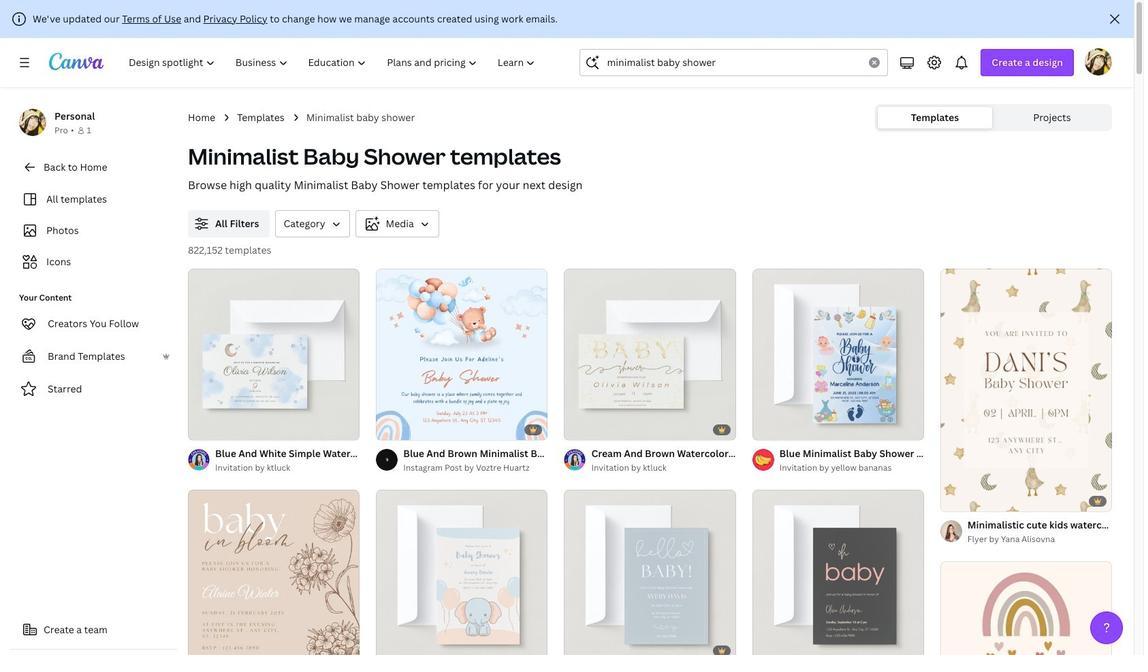 Task type: vqa. For each thing, say whether or not it's contained in the screenshot.
Blue Minimalist Baby Shower Invitation image
yes



Task type: describe. For each thing, give the bounding box(es) containing it.
beige modern flower baby shower invitation square image
[[188, 490, 360, 656]]

orange blue pastel simple minimalist baby shower invitation image
[[376, 490, 548, 656]]

pink and gold minimalist baby shower invitation image
[[940, 562, 1112, 656]]

blue and brown minimalist baby shower instagram post image
[[376, 269, 548, 441]]

minimalistic cute kids watercolor baby shower flyer image
[[940, 269, 1112, 512]]



Task type: locate. For each thing, give the bounding box(es) containing it.
stephanie aranda image
[[1085, 48, 1112, 76]]

blue and white simple watercolor baby shower invitation image
[[188, 269, 360, 441]]

Search search field
[[607, 50, 861, 76]]

blue baby boy shower invitation image
[[564, 490, 736, 656]]

black pink modern minimalist baby shower invitation image
[[752, 490, 924, 656]]

top level navigation element
[[120, 49, 547, 76]]

cream and brown watercolor minimalist baby shower invitation image
[[564, 269, 736, 441]]

None search field
[[580, 49, 888, 76]]

blue minimalist baby shower invitation image
[[752, 269, 924, 441]]



